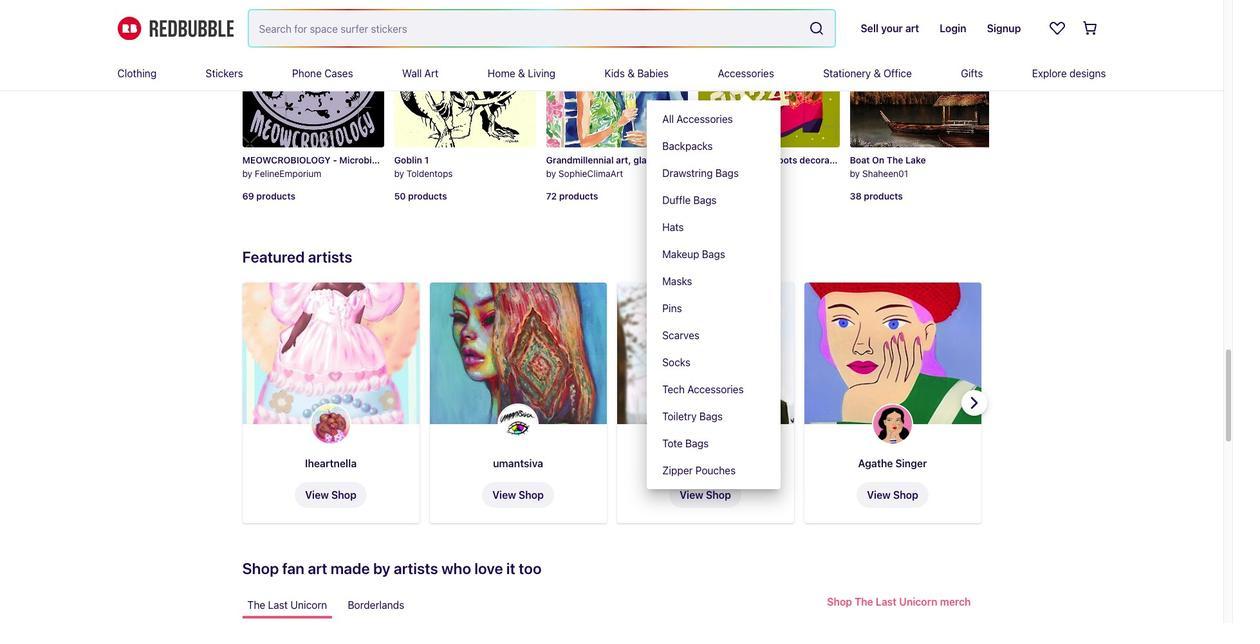 Task type: vqa. For each thing, say whether or not it's contained in the screenshot.
"All Accessories" Link
yes



Task type: locate. For each thing, give the bounding box(es) containing it.
umantsiva image
[[430, 282, 607, 424], [498, 403, 539, 445]]

phone
[[292, 68, 322, 79]]

makeup bags
[[662, 248, 725, 260]]

by up the 69
[[242, 168, 252, 179]]

drawstring bags
[[662, 167, 739, 179]]

& right kids
[[628, 68, 635, 79]]

69
[[242, 190, 254, 201]]

72 products
[[546, 190, 598, 201]]

by up 72
[[546, 168, 556, 179]]

redbubble logo image
[[117, 17, 233, 40]]

wall
[[402, 68, 422, 79]]

iheartnella image
[[242, 282, 419, 424], [310, 403, 351, 445]]

explore designs link
[[1032, 57, 1106, 90]]

artists right featured
[[308, 248, 352, 266]]

1 products from the left
[[256, 190, 296, 201]]

menu bar
[[117, 57, 1106, 489]]

products down felineemporium
[[256, 190, 296, 201]]

bags up tote bags link
[[699, 411, 723, 422]]

phone cases
[[292, 68, 353, 79]]

art,
[[616, 155, 631, 165]]

& left living
[[518, 68, 525, 79]]

1 vertical spatial the
[[248, 599, 265, 611]]

menu
[[647, 100, 781, 489]]

all
[[662, 113, 674, 125]]

art
[[425, 68, 439, 79]]

products for 72 products
[[559, 190, 598, 201]]

home
[[488, 68, 515, 79]]

living
[[528, 68, 556, 79]]

vvivaa image
[[617, 282, 794, 424], [685, 403, 726, 445]]

accessories up the 'all accessories' link
[[718, 68, 774, 79]]

backpacks
[[662, 140, 713, 152]]

by down boat
[[850, 168, 860, 179]]

1 vertical spatial artists
[[394, 559, 438, 577]]

by inside grandmillennial art, glam couple drinking champaign by sophieclimaart
[[546, 168, 556, 179]]

bags for duffle bags
[[694, 194, 717, 206]]

by inside the goblin 1 by toldentops
[[394, 168, 404, 179]]

zipper pouches link
[[647, 457, 781, 484]]

2 & from the left
[[628, 68, 635, 79]]

makeup bags link
[[647, 241, 781, 268]]

toldentops
[[407, 168, 453, 179]]

& left the office
[[874, 68, 881, 79]]

the last unicorn link
[[242, 591, 332, 618]]

wall art link
[[402, 57, 439, 90]]

accessories down socks link
[[688, 384, 744, 395]]

accessories
[[718, 68, 774, 79], [677, 113, 733, 125], [688, 384, 744, 395]]

gifts link
[[961, 57, 983, 90]]

menu inside menu bar
[[647, 100, 781, 489]]

bags for makeup bags
[[702, 248, 725, 260]]

hats
[[662, 221, 684, 233]]

home & living
[[488, 68, 556, 79]]

0 vertical spatial artists
[[308, 248, 352, 266]]

the up 'shaheen01'
[[887, 155, 903, 165]]

tech
[[662, 384, 685, 395]]

82 products
[[698, 190, 751, 201]]

featured
[[242, 248, 305, 266]]

2 products from the left
[[408, 190, 447, 201]]

4 products from the left
[[712, 190, 751, 201]]

zipper
[[662, 465, 693, 476]]

bags
[[716, 167, 739, 179], [694, 194, 717, 206], [702, 248, 725, 260], [699, 411, 723, 422], [685, 438, 709, 449]]

products for 82 products
[[712, 190, 751, 201]]

the last unicorn
[[248, 599, 327, 611]]

boat on the lake by shaheen01
[[850, 155, 926, 179]]

meowcrobiology - microbiology cats by felineemporium
[[242, 155, 417, 179]]

menu containing all accessories
[[647, 100, 781, 489]]

artists left the who
[[394, 559, 438, 577]]

boat
[[850, 155, 870, 165]]

borderlands
[[348, 599, 404, 611]]

grandmillennial art, glam couple drinking champaign by sophieclimaart
[[546, 155, 774, 179]]

-
[[333, 155, 337, 165]]

bags up masks link
[[702, 248, 725, 260]]

home & living link
[[488, 57, 556, 90]]

toiletry bags link
[[647, 403, 781, 430]]

&
[[518, 68, 525, 79], [628, 68, 635, 79], [874, 68, 881, 79]]

singer
[[896, 457, 927, 469]]

1 horizontal spatial &
[[628, 68, 635, 79]]

0 horizontal spatial &
[[518, 68, 525, 79]]

artists
[[308, 248, 352, 266], [394, 559, 438, 577]]

last
[[268, 599, 288, 611]]

& for babies
[[628, 68, 635, 79]]

accessories for tech accessories
[[688, 384, 744, 395]]

by down drinking
[[698, 168, 708, 179]]

stickers link
[[206, 57, 243, 90]]

accessories up the backpacks link
[[677, 113, 733, 125]]

products down toldentops
[[408, 190, 447, 201]]

microbiology
[[340, 155, 396, 165]]

by right the made at the bottom of page
[[373, 559, 390, 577]]

3 products from the left
[[559, 190, 598, 201]]

1 horizontal spatial the
[[887, 155, 903, 165]]

products down 'shaheen01'
[[864, 190, 903, 201]]

meowcrobiology
[[242, 155, 331, 165]]

sophieclimaart
[[559, 168, 623, 179]]

bags inside the drawstring bags link
[[716, 167, 739, 179]]

zipper pouches
[[662, 465, 736, 476]]

2 horizontal spatial &
[[874, 68, 881, 79]]

shop fan art made by artists who love it too
[[242, 559, 542, 577]]

1 horizontal spatial artists
[[394, 559, 438, 577]]

products
[[256, 190, 296, 201], [408, 190, 447, 201], [559, 190, 598, 201], [712, 190, 751, 201], [864, 190, 903, 201]]

1 vertical spatial accessories
[[677, 113, 733, 125]]

menu bar containing clothing
[[117, 57, 1106, 489]]

1 & from the left
[[518, 68, 525, 79]]

phone cases link
[[292, 57, 353, 90]]

bags up vvivaa
[[685, 438, 709, 449]]

duffle bags link
[[647, 187, 781, 214]]

clothing
[[117, 68, 157, 79]]

champaign
[[726, 155, 774, 165]]

cases
[[324, 68, 353, 79]]

by inside meowcrobiology - microbiology cats by felineemporium
[[242, 168, 252, 179]]

3 & from the left
[[874, 68, 881, 79]]

socks link
[[647, 349, 781, 376]]

on
[[872, 155, 885, 165]]

bags inside duffle bags link
[[694, 194, 717, 206]]

made
[[331, 559, 370, 577]]

scarves
[[662, 330, 700, 341]]

by down cats
[[394, 168, 404, 179]]

0 vertical spatial the
[[887, 155, 903, 165]]

iheartnella
[[305, 457, 357, 469]]

bags up 82 products
[[716, 167, 739, 179]]

umantsiva
[[493, 457, 543, 469]]

bags for toiletry bags
[[699, 411, 723, 422]]

glam
[[634, 155, 655, 165]]

bags inside toiletry bags link
[[699, 411, 723, 422]]

bags inside tote bags link
[[685, 438, 709, 449]]

accessories for all accessories
[[677, 113, 733, 125]]

all accessories
[[662, 113, 733, 125]]

stationery & office link
[[823, 57, 912, 90]]

agathe singer image
[[804, 282, 981, 424], [872, 403, 913, 445]]

explore designs
[[1032, 68, 1106, 79]]

goblin
[[394, 155, 422, 165]]

bags down the drawstring bags
[[694, 194, 717, 206]]

products down "bluelela" at the right
[[712, 190, 751, 201]]

the left 'last' on the left bottom of page
[[248, 599, 265, 611]]

None field
[[249, 10, 835, 46]]

menu item
[[647, 57, 781, 489]]

designs
[[1070, 68, 1106, 79]]

toiletry
[[662, 411, 697, 422]]

2 vertical spatial accessories
[[688, 384, 744, 395]]

pouches
[[696, 465, 736, 476]]

5 products from the left
[[864, 190, 903, 201]]

fan
[[282, 559, 304, 577]]

accessories link
[[718, 57, 774, 90]]

bags inside the makeup bags "link"
[[702, 248, 725, 260]]

too
[[519, 559, 542, 577]]

the
[[887, 155, 903, 165], [248, 599, 265, 611]]

products down sophieclimaart
[[559, 190, 598, 201]]

kids
[[605, 68, 625, 79]]



Task type: describe. For each thing, give the bounding box(es) containing it.
duffle bags
[[662, 194, 717, 206]]

agathe singer
[[858, 457, 927, 469]]

38 products
[[850, 190, 903, 201]]

art
[[308, 559, 327, 577]]

makeup
[[662, 248, 699, 260]]

agathe singer link
[[858, 457, 927, 469]]

products for 38 products
[[864, 190, 903, 201]]

tote bags link
[[647, 430, 781, 457]]

drinking
[[689, 155, 724, 165]]

felineemporium
[[255, 168, 322, 179]]

tech accessories
[[662, 384, 744, 395]]

& for living
[[518, 68, 525, 79]]

lake
[[906, 155, 926, 165]]

kids & babies
[[605, 68, 669, 79]]

& for office
[[874, 68, 881, 79]]

stationery
[[823, 68, 871, 79]]

cats
[[398, 155, 417, 165]]

all accessories link
[[647, 106, 781, 133]]

wall art
[[402, 68, 439, 79]]

vvivaa
[[690, 457, 721, 469]]

50
[[394, 190, 406, 201]]

masks
[[662, 276, 692, 287]]

vvivaa link
[[690, 457, 721, 469]]

duffle
[[662, 194, 691, 206]]

explore
[[1032, 68, 1067, 79]]

bags for tote bags
[[685, 438, 709, 449]]

socks
[[662, 357, 691, 368]]

couple
[[657, 155, 686, 165]]

0 horizontal spatial artists
[[308, 248, 352, 266]]

stationery & office
[[823, 68, 912, 79]]

iheartnella link
[[305, 457, 357, 469]]

50 products
[[394, 190, 447, 201]]

goblin 1 by toldentops
[[394, 155, 453, 179]]

tote
[[662, 438, 683, 449]]

drawstring
[[662, 167, 713, 179]]

agathe
[[858, 457, 893, 469]]

borderlands link
[[343, 591, 410, 618]]

who
[[442, 559, 471, 577]]

featured artists
[[242, 248, 352, 266]]

products for 50 products
[[408, 190, 447, 201]]

products for 69 products
[[256, 190, 296, 201]]

stickers
[[206, 68, 243, 79]]

the inside boat on the lake by shaheen01
[[887, 155, 903, 165]]

0 horizontal spatial the
[[248, 599, 265, 611]]

backpacks link
[[647, 133, 781, 160]]

kids & babies link
[[605, 57, 669, 90]]

pins
[[662, 303, 682, 314]]

pins link
[[647, 295, 781, 322]]

clothing link
[[117, 57, 157, 90]]

69 products
[[242, 190, 296, 201]]

72
[[546, 190, 557, 201]]

unicorn
[[291, 599, 327, 611]]

menu item containing accessories
[[647, 57, 781, 489]]

shaheen01
[[863, 168, 908, 179]]

love
[[475, 559, 503, 577]]

it
[[506, 559, 516, 577]]

toiletry bags
[[662, 411, 723, 422]]

grandmillennial
[[546, 155, 614, 165]]

tech accessories link
[[647, 376, 781, 403]]

by inside boat on the lake by shaheen01
[[850, 168, 860, 179]]

82
[[698, 190, 710, 201]]

hats link
[[647, 214, 781, 241]]

Search term search field
[[249, 10, 804, 46]]

tote bags
[[662, 438, 709, 449]]

office
[[884, 68, 912, 79]]

by bluelela
[[698, 168, 746, 179]]

umantsiva link
[[493, 457, 543, 469]]

0 vertical spatial accessories
[[718, 68, 774, 79]]

bags for drawstring bags
[[716, 167, 739, 179]]

babies
[[637, 68, 669, 79]]



